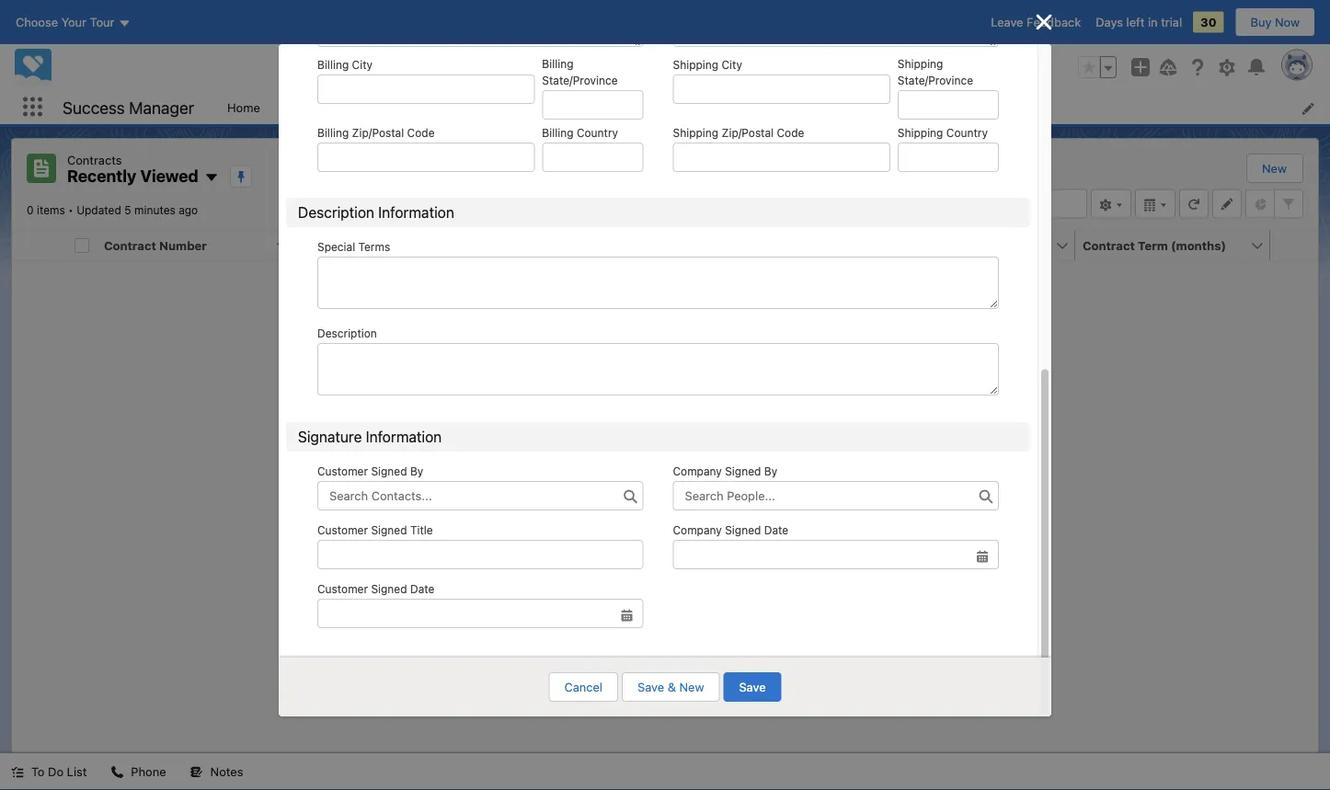 Task type: describe. For each thing, give the bounding box(es) containing it.
term
[[1138, 238, 1168, 252]]

recently
[[67, 166, 136, 186]]

you
[[546, 475, 566, 489]]

0 items • updated 5 minutes ago
[[27, 204, 198, 217]]

shipping for shipping state/province
[[898, 57, 943, 70]]

views.
[[696, 493, 731, 507]]

buy now
[[1251, 15, 1300, 29]]

by for company signed by
[[764, 465, 777, 477]]

*
[[737, 100, 742, 114]]

shipping for shipping zip/postal code
[[673, 126, 719, 139]]

signed for customer signed date
[[371, 582, 407, 595]]

Customer Signed Date text field
[[317, 599, 643, 628]]

to do list
[[31, 765, 87, 779]]

success manager
[[63, 97, 194, 117]]

shipping for shipping city
[[673, 58, 719, 71]]

special terms
[[317, 240, 390, 253]]

number
[[159, 238, 207, 252]]

list view controls image
[[1091, 189, 1132, 218]]

city for shipping city
[[722, 58, 742, 71]]

calendar link
[[630, 90, 702, 124]]

text default image
[[11, 766, 24, 779]]

billing city
[[317, 58, 373, 71]]

contacts link
[[433, 90, 505, 124]]

contract for contract number
[[104, 238, 156, 252]]

save & new
[[638, 680, 704, 694]]

shipping state/province
[[898, 57, 973, 86]]

description information
[[298, 204, 454, 221]]

customer for customer signed date
[[317, 582, 368, 595]]

code for billing zip/postal code
[[407, 126, 435, 139]]

accounts
[[346, 100, 398, 114]]

* analytics
[[737, 100, 797, 114]]

zip/postal for billing
[[352, 126, 404, 139]]

in
[[1148, 15, 1158, 29]]

home
[[227, 100, 260, 114]]

shipping zip/postal code
[[673, 126, 804, 139]]

days left in trial
[[1096, 15, 1182, 29]]

30
[[1201, 15, 1217, 29]]

notes button
[[179, 753, 254, 790]]

list
[[676, 493, 693, 507]]

Billing City text field
[[317, 75, 535, 104]]

haven't
[[570, 475, 610, 489]]

zip/postal for shipping
[[722, 126, 774, 139]]

2 horizontal spatial text default image
[[829, 101, 842, 114]]

contract number
[[104, 238, 207, 252]]

Billing Country text field
[[542, 143, 643, 172]]

signature information
[[298, 428, 442, 446]]

information for signature information
[[366, 428, 442, 446]]

signed for company signed date
[[725, 523, 761, 536]]

contract start date element
[[685, 230, 891, 261]]

customer signed by
[[317, 465, 423, 477]]

left
[[1126, 15, 1145, 29]]

Billing Zip/Postal Code text field
[[317, 143, 535, 172]]

company for company signed by
[[673, 465, 722, 477]]

customer signed date group
[[317, 577, 643, 628]]

Search Recently Viewed list view. search field
[[867, 189, 1087, 218]]

items
[[37, 204, 65, 217]]

country for shipping country
[[946, 126, 988, 139]]

calendar
[[641, 100, 691, 114]]

minutes
[[134, 204, 176, 217]]

company for company signed date
[[673, 523, 722, 536]]

search... button
[[453, 52, 821, 82]]

save for save
[[739, 680, 766, 694]]

chatter link
[[271, 90, 335, 124]]

Special Terms text field
[[317, 257, 999, 309]]

ago
[[179, 204, 198, 217]]

try
[[599, 493, 617, 507]]

item number element
[[12, 230, 67, 261]]

Shipping State/Province text field
[[898, 90, 999, 120]]

chatter
[[282, 100, 324, 114]]

(months)
[[1171, 238, 1226, 252]]

signed for customer signed title
[[371, 523, 407, 536]]

customer for customer signed title
[[317, 523, 368, 536]]

special
[[317, 240, 355, 253]]

Shipping Country text field
[[898, 143, 999, 172]]

Billing State/Province text field
[[542, 90, 643, 120]]

days
[[1096, 15, 1123, 29]]

manager
[[129, 97, 194, 117]]

date for customer signed date
[[410, 582, 435, 595]]

customer for customer signed by
[[317, 465, 368, 477]]

recently viewed|contracts|list view element
[[11, 138, 1319, 753]]

company signed by
[[673, 465, 777, 477]]

account name
[[303, 238, 389, 252]]

5
[[124, 204, 131, 217]]

accounts link
[[335, 90, 409, 124]]

display as table image
[[1135, 189, 1176, 218]]

contracts inside list item
[[540, 100, 595, 114]]

new button
[[1247, 155, 1302, 182]]

contract term (months)
[[1083, 238, 1226, 252]]

contract number button
[[97, 230, 275, 260]]

contracts link
[[529, 90, 606, 124]]

leave feedback
[[991, 15, 1081, 29]]

state/province for shipping
[[898, 74, 973, 86]]

contracts list item
[[529, 90, 630, 124]]

customer signed date
[[317, 582, 435, 595]]

cancel
[[564, 680, 603, 694]]

cell inside recently viewed|contracts|list view element
[[67, 230, 97, 261]]

search...
[[488, 60, 538, 74]]

contract term (months) button
[[1075, 230, 1250, 260]]

billing zip/postal code
[[317, 126, 435, 139]]

success
[[63, 97, 125, 117]]

account
[[303, 238, 352, 252]]

terms
[[358, 240, 390, 253]]

billing country
[[542, 126, 618, 139]]

Shipping City text field
[[673, 75, 890, 104]]

feedback
[[1027, 15, 1081, 29]]



Task type: locate. For each thing, give the bounding box(es) containing it.
1 horizontal spatial new
[[1262, 161, 1287, 175]]

shipping
[[898, 57, 943, 70], [673, 58, 719, 71], [673, 126, 719, 139], [898, 126, 943, 139]]

2 by from the left
[[764, 465, 777, 477]]

to do list button
[[0, 753, 98, 790]]

contacts
[[444, 100, 494, 114]]

group
[[1078, 56, 1117, 78]]

0 horizontal spatial city
[[352, 58, 373, 71]]

0 horizontal spatial new
[[679, 680, 704, 694]]

customer down customer signed by
[[317, 523, 368, 536]]

text default image
[[829, 101, 842, 114], [111, 766, 124, 779], [190, 766, 203, 779]]

contract for contract term (months)
[[1083, 238, 1135, 252]]

0 vertical spatial new
[[1262, 161, 1287, 175]]

contract term (months) element
[[1075, 230, 1281, 261]]

recently.
[[737, 475, 785, 489]]

1 vertical spatial company
[[673, 523, 722, 536]]

save inside button
[[638, 680, 664, 694]]

billing inside billing state/province
[[542, 57, 574, 70]]

contract inside button
[[1083, 238, 1135, 252]]

signed inside group
[[725, 523, 761, 536]]

Company Signed Date text field
[[673, 540, 999, 569]]

analytics
[[746, 100, 797, 114]]

buy now button
[[1235, 7, 1315, 37]]

save left &
[[638, 680, 664, 694]]

billing down contracts link
[[542, 126, 574, 139]]

billing for billing country
[[542, 126, 574, 139]]

1 vertical spatial new
[[679, 680, 704, 694]]

billing down "chatter" link
[[317, 126, 349, 139]]

item number image
[[12, 230, 67, 260]]

new
[[1262, 161, 1287, 175], [679, 680, 704, 694]]

1 horizontal spatial code
[[777, 126, 804, 139]]

contracts
[[540, 100, 595, 114], [67, 153, 122, 167], [679, 475, 734, 489]]

contracts up billing country
[[540, 100, 595, 114]]

status element
[[490, 230, 696, 261]]

title
[[410, 523, 433, 536]]

customer down customer signed title
[[317, 582, 368, 595]]

1 city from the left
[[352, 58, 373, 71]]

0 horizontal spatial zip/postal
[[352, 126, 404, 139]]

signed for company signed by
[[725, 465, 761, 477]]

•
[[68, 204, 73, 217]]

code for shipping zip/postal code
[[777, 126, 804, 139]]

0 horizontal spatial save
[[638, 680, 664, 694]]

signed down customer signed title
[[371, 582, 407, 595]]

new right &
[[679, 680, 704, 694]]

company down list
[[673, 523, 722, 536]]

2 state/province from the left
[[898, 74, 973, 86]]

contract
[[104, 238, 156, 252], [1083, 238, 1135, 252]]

you haven't viewed any contracts recently. try switching list views.
[[546, 475, 785, 507]]

1 horizontal spatial state/province
[[898, 74, 973, 86]]

1 horizontal spatial text default image
[[190, 766, 203, 779]]

2 country from the left
[[946, 126, 988, 139]]

recently viewed
[[67, 166, 199, 186]]

save & new button
[[622, 672, 720, 702]]

action image
[[1270, 230, 1318, 260]]

shipping for shipping country
[[898, 126, 943, 139]]

contract down 5 at the top left
[[104, 238, 156, 252]]

0 horizontal spatial state/province
[[542, 74, 618, 86]]

1 horizontal spatial contract
[[1083, 238, 1135, 252]]

city up *
[[722, 58, 742, 71]]

phone button
[[100, 753, 177, 790]]

signed up views.
[[725, 465, 761, 477]]

new inside button
[[1262, 161, 1287, 175]]

0 horizontal spatial contracts
[[67, 153, 122, 167]]

1 horizontal spatial contracts
[[540, 100, 595, 114]]

zip/postal down *
[[722, 126, 774, 139]]

0 horizontal spatial code
[[407, 126, 435, 139]]

1 code from the left
[[407, 126, 435, 139]]

notes
[[210, 765, 243, 779]]

description down 'special terms'
[[317, 327, 377, 339]]

None search field
[[867, 189, 1087, 218]]

0 horizontal spatial date
[[410, 582, 435, 595]]

by for customer signed by
[[410, 465, 423, 477]]

signed down views.
[[725, 523, 761, 536]]

state/province for billing
[[542, 74, 618, 86]]

phone
[[131, 765, 166, 779]]

date for company signed date
[[764, 523, 789, 536]]

customer down signature
[[317, 465, 368, 477]]

0 horizontal spatial by
[[410, 465, 423, 477]]

3 customer from the top
[[317, 582, 368, 595]]

save right &
[[739, 680, 766, 694]]

1 horizontal spatial date
[[764, 523, 789, 536]]

save
[[638, 680, 664, 694], [739, 680, 766, 694]]

billing state/province
[[542, 57, 618, 86]]

by down signature information
[[410, 465, 423, 477]]

1 customer from the top
[[317, 465, 368, 477]]

shipping up the shipping country text box at the right top of the page
[[898, 126, 943, 139]]

information
[[378, 204, 454, 221], [366, 428, 442, 446]]

company
[[673, 465, 722, 477], [673, 523, 722, 536]]

signed for customer signed by
[[371, 465, 407, 477]]

now
[[1275, 15, 1300, 29]]

new inside button
[[679, 680, 704, 694]]

code up shipping zip/postal code text field
[[777, 126, 804, 139]]

list
[[67, 765, 87, 779]]

2 zip/postal from the left
[[722, 126, 774, 139]]

billing
[[542, 57, 574, 70], [317, 58, 349, 71], [317, 126, 349, 139], [542, 126, 574, 139]]

text default image for notes
[[190, 766, 203, 779]]

switching
[[620, 493, 673, 507]]

text default image right analytics
[[829, 101, 842, 114]]

0 vertical spatial contracts
[[540, 100, 595, 114]]

country up the shipping country text box at the right top of the page
[[946, 126, 988, 139]]

state/province up shipping state/province text field
[[898, 74, 973, 86]]

list item containing *
[[726, 90, 850, 124]]

city up the accounts
[[352, 58, 373, 71]]

company signed date group
[[673, 518, 999, 569]]

0 vertical spatial company
[[673, 465, 722, 477]]

inverse image
[[1033, 11, 1055, 33]]

state/province up contracts list item
[[542, 74, 618, 86]]

0 vertical spatial date
[[764, 523, 789, 536]]

list item
[[726, 90, 850, 124]]

shipping inside shipping state/province
[[898, 57, 943, 70]]

cell
[[67, 230, 97, 261]]

shipping up calendar list item
[[673, 58, 719, 71]]

list
[[216, 90, 1330, 124]]

text default image inside notes button
[[190, 766, 203, 779]]

0 vertical spatial description
[[298, 204, 374, 221]]

company up list
[[673, 465, 722, 477]]

description for description
[[317, 327, 377, 339]]

1 vertical spatial description
[[317, 327, 377, 339]]

customer inside group
[[317, 582, 368, 595]]

1 contract from the left
[[104, 238, 156, 252]]

1 country from the left
[[577, 126, 618, 139]]

status
[[546, 474, 785, 509]]

contract inside 'button'
[[104, 238, 156, 252]]

1 horizontal spatial country
[[946, 126, 988, 139]]

new up action image
[[1262, 161, 1287, 175]]

Customer Signed Title text field
[[317, 540, 643, 569]]

date inside group
[[764, 523, 789, 536]]

1 horizontal spatial zip/postal
[[722, 126, 774, 139]]

Description text field
[[317, 343, 999, 396]]

to
[[31, 765, 45, 779]]

1 zip/postal from the left
[[352, 126, 404, 139]]

0 vertical spatial customer
[[317, 465, 368, 477]]

description up account
[[298, 204, 374, 221]]

1 state/province from the left
[[542, 74, 618, 86]]

billing for billing state/province
[[542, 57, 574, 70]]

0 horizontal spatial country
[[577, 126, 618, 139]]

buy
[[1251, 15, 1272, 29]]

contract down list view controls image
[[1083, 238, 1135, 252]]

contracts inside 'you haven't viewed any contracts recently. try switching list views.'
[[679, 475, 734, 489]]

2 contract from the left
[[1083, 238, 1135, 252]]

1 by from the left
[[410, 465, 423, 477]]

country up billing country text box
[[577, 126, 618, 139]]

date inside group
[[410, 582, 435, 595]]

city for billing city
[[352, 58, 373, 71]]

account name element
[[295, 230, 501, 261]]

billing for billing zip/postal code
[[317, 126, 349, 139]]

information for description information
[[378, 204, 454, 221]]

1 horizontal spatial save
[[739, 680, 766, 694]]

text default image left the notes
[[190, 766, 203, 779]]

shipping country
[[898, 126, 988, 139]]

information up account name element
[[378, 204, 454, 221]]

0 horizontal spatial text default image
[[111, 766, 124, 779]]

text default image for phone
[[111, 766, 124, 779]]

2 save from the left
[[739, 680, 766, 694]]

name
[[355, 238, 389, 252]]

recently viewed status
[[27, 204, 77, 217]]

customer
[[317, 465, 368, 477], [317, 523, 368, 536], [317, 582, 368, 595]]

1 vertical spatial contracts
[[67, 153, 122, 167]]

home link
[[216, 90, 271, 124]]

1 horizontal spatial city
[[722, 58, 742, 71]]

viewed
[[614, 475, 653, 489]]

information up customer signed by
[[366, 428, 442, 446]]

status inside recently viewed|contracts|list view element
[[546, 474, 785, 509]]

signed left title
[[371, 523, 407, 536]]

signed
[[371, 465, 407, 477], [725, 465, 761, 477], [371, 523, 407, 536], [725, 523, 761, 536], [371, 582, 407, 595]]

company signed date
[[673, 523, 789, 536]]

text default image left phone
[[111, 766, 124, 779]]

billing up chatter
[[317, 58, 349, 71]]

viewed
[[140, 166, 199, 186]]

shipping city
[[673, 58, 742, 71]]

1 save from the left
[[638, 680, 664, 694]]

country
[[577, 126, 618, 139], [946, 126, 988, 139]]

contract end date element
[[880, 230, 1086, 261]]

date down recently.
[[764, 523, 789, 536]]

text default image inside phone button
[[111, 766, 124, 779]]

2 vertical spatial contracts
[[679, 475, 734, 489]]

1 vertical spatial customer
[[317, 523, 368, 536]]

calendar list item
[[630, 90, 726, 124]]

date down title
[[410, 582, 435, 595]]

1 vertical spatial information
[[366, 428, 442, 446]]

any
[[656, 475, 676, 489]]

date
[[764, 523, 789, 536], [410, 582, 435, 595]]

contract number element
[[97, 230, 295, 261]]

signed down signature information
[[371, 465, 407, 477]]

1 horizontal spatial by
[[764, 465, 777, 477]]

signature
[[298, 428, 362, 446]]

billing up contracts link
[[542, 57, 574, 70]]

country for billing country
[[577, 126, 618, 139]]

leave
[[991, 15, 1023, 29]]

billing for billing city
[[317, 58, 349, 71]]

code
[[407, 126, 435, 139], [777, 126, 804, 139]]

list containing home
[[216, 90, 1330, 124]]

trial
[[1161, 15, 1182, 29]]

1 vertical spatial date
[[410, 582, 435, 595]]

description for description information
[[298, 204, 374, 221]]

0 vertical spatial information
[[378, 204, 454, 221]]

action element
[[1270, 230, 1318, 261]]

shipping up shipping state/province text field
[[898, 57, 943, 70]]

save inside button
[[739, 680, 766, 694]]

0 horizontal spatial contract
[[104, 238, 156, 252]]

signed inside group
[[371, 582, 407, 595]]

contacts list item
[[433, 90, 529, 124]]

save button
[[723, 672, 782, 702]]

contracts up updated
[[67, 153, 122, 167]]

1 company from the top
[[673, 465, 722, 477]]

2 city from the left
[[722, 58, 742, 71]]

2 code from the left
[[777, 126, 804, 139]]

contracts up views.
[[679, 475, 734, 489]]

shipping down calendar list item
[[673, 126, 719, 139]]

code up billing zip/postal code text box
[[407, 126, 435, 139]]

2 customer from the top
[[317, 523, 368, 536]]

cancel button
[[549, 672, 618, 702]]

save for save & new
[[638, 680, 664, 694]]

description
[[298, 204, 374, 221], [317, 327, 377, 339]]

account name button
[[295, 230, 470, 260]]

accounts list item
[[335, 90, 433, 124]]

customer signed title
[[317, 523, 433, 536]]

status containing you haven't viewed any contracts recently.
[[546, 474, 785, 509]]

&
[[668, 680, 676, 694]]

zip/postal down accounts link
[[352, 126, 404, 139]]

2 company from the top
[[673, 523, 722, 536]]

Company Signed By text field
[[673, 481, 999, 511]]

company inside group
[[673, 523, 722, 536]]

2 horizontal spatial contracts
[[679, 475, 734, 489]]

do
[[48, 765, 64, 779]]

updated
[[77, 204, 121, 217]]

zip/postal
[[352, 126, 404, 139], [722, 126, 774, 139]]

0
[[27, 204, 34, 217]]

by up company signed by text box
[[764, 465, 777, 477]]

Shipping Zip/Postal Code text field
[[673, 143, 890, 172]]

2 vertical spatial customer
[[317, 582, 368, 595]]

leave feedback link
[[991, 15, 1081, 29]]



Task type: vqa. For each thing, say whether or not it's contained in the screenshot.
leftmost the Number
no



